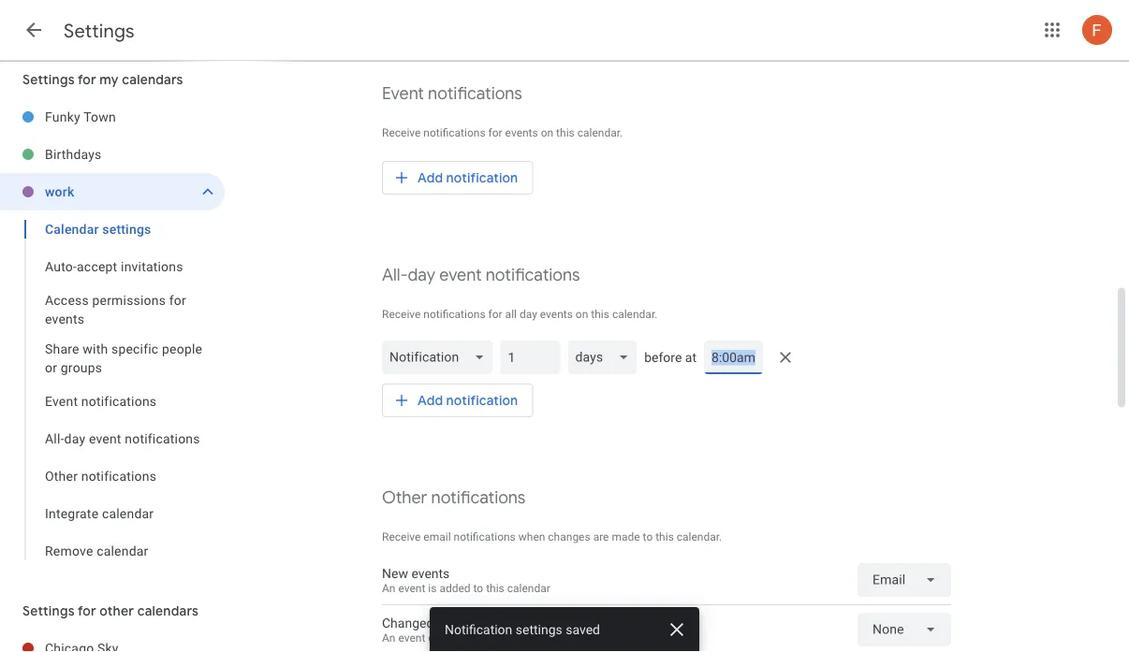 Task type: vqa. For each thing, say whether or not it's contained in the screenshot.
second , from the left
no



Task type: locate. For each thing, give the bounding box(es) containing it.
settings up the funky
[[22, 71, 75, 88]]

2 add notification button from the top
[[382, 378, 533, 423]]

0 horizontal spatial day
[[64, 431, 85, 447]]

settings for calendar
[[102, 221, 151, 237]]

calendar inside new events an event is added to this calendar
[[507, 582, 550, 595]]

on for events
[[428, 631, 441, 644]]

add notification for first add notification button from the top of the page
[[418, 169, 518, 186]]

other notifications up integrate calendar
[[45, 469, 156, 484]]

0 vertical spatial other
[[45, 469, 78, 484]]

0 horizontal spatial on
[[428, 631, 441, 644]]

2 add notification from the top
[[418, 392, 518, 409]]

notifications
[[428, 83, 522, 104], [424, 126, 486, 140], [486, 265, 580, 286], [424, 308, 486, 321], [81, 394, 157, 409], [125, 431, 200, 447], [81, 469, 156, 484], [431, 487, 526, 509], [454, 531, 516, 544]]

my
[[100, 71, 119, 88]]

at
[[685, 350, 697, 365]]

add
[[418, 169, 443, 186], [418, 392, 443, 409]]

access
[[45, 293, 89, 308]]

on inside changed events an event on this calendar is changed
[[428, 631, 441, 644]]

add notification down receive notifications for events on this calendar.
[[418, 169, 518, 186]]

settings up settings for my calendars
[[64, 19, 135, 43]]

receive email notifications when changes are made to this calendar.
[[382, 531, 722, 544]]

settings down work link
[[102, 221, 151, 237]]

1 add notification from the top
[[418, 169, 518, 186]]

other notifications
[[45, 469, 156, 484], [382, 487, 526, 509]]

0 vertical spatial all-
[[382, 265, 408, 286]]

all-day event notifications up integrate calendar
[[45, 431, 200, 447]]

0 horizontal spatial event
[[45, 394, 78, 409]]

1 horizontal spatial other
[[382, 487, 427, 509]]

2 vertical spatial day
[[64, 431, 85, 447]]

1 vertical spatial settings
[[22, 71, 75, 88]]

for
[[78, 71, 96, 88], [488, 126, 503, 140], [169, 293, 186, 308], [488, 308, 503, 321], [78, 603, 96, 620]]

to
[[643, 531, 653, 544], [473, 582, 483, 595]]

an inside new events an event is added to this calendar
[[382, 582, 396, 595]]

new events an event is added to this calendar
[[382, 566, 550, 595]]

work
[[45, 184, 74, 199]]

other
[[45, 469, 78, 484], [382, 487, 427, 509]]

1 horizontal spatial is
[[511, 631, 519, 644]]

2 receive from the top
[[382, 308, 421, 321]]

0 horizontal spatial to
[[473, 582, 483, 595]]

calendar up the 'notification settings saved'
[[507, 582, 550, 595]]

calendars
[[122, 71, 183, 88], [137, 603, 199, 620]]

1 vertical spatial other
[[382, 487, 427, 509]]

settings for my calendars tree
[[0, 98, 225, 570]]

all
[[505, 308, 517, 321]]

0 vertical spatial day
[[408, 265, 435, 286]]

2 horizontal spatial day
[[520, 308, 537, 321]]

add notification button
[[382, 155, 533, 200], [382, 378, 533, 423]]

is
[[428, 582, 437, 595], [511, 631, 519, 644]]

on
[[541, 126, 554, 140], [576, 308, 588, 321], [428, 631, 441, 644]]

notification down receive notifications for events on this calendar.
[[446, 169, 518, 186]]

day inside group
[[64, 431, 85, 447]]

1 horizontal spatial event
[[382, 83, 424, 104]]

0 horizontal spatial settings
[[102, 221, 151, 237]]

0 vertical spatial event notifications
[[382, 83, 522, 104]]

0 horizontal spatial other notifications
[[45, 469, 156, 484]]

funky
[[45, 109, 80, 125]]

other up integrate
[[45, 469, 78, 484]]

other up email at the bottom left of the page
[[382, 487, 427, 509]]

1 notification from the top
[[446, 169, 518, 186]]

1 vertical spatial receive
[[382, 308, 421, 321]]

0 vertical spatial add notification button
[[382, 155, 533, 200]]

event notifications up receive notifications for events on this calendar.
[[382, 83, 522, 104]]

is left changed
[[511, 631, 519, 644]]

remove calendar
[[45, 544, 148, 559]]

this inside new events an event is added to this calendar
[[486, 582, 505, 595]]

1 vertical spatial settings
[[516, 622, 563, 638]]

all-day event notifications up all
[[382, 265, 580, 286]]

add notification down 'days in advance for notification' number field at the bottom of the page
[[418, 392, 518, 409]]

0 horizontal spatial other
[[45, 469, 78, 484]]

birthdays tree item
[[0, 136, 225, 173]]

0 horizontal spatial event notifications
[[45, 394, 157, 409]]

this
[[556, 126, 575, 140], [591, 308, 610, 321], [656, 531, 674, 544], [486, 582, 505, 595], [444, 631, 462, 644]]

add notification for first add notification button from the bottom
[[418, 392, 518, 409]]

1 vertical spatial to
[[473, 582, 483, 595]]

settings
[[64, 19, 135, 43], [22, 71, 75, 88], [22, 603, 75, 620]]

event notifications
[[382, 83, 522, 104], [45, 394, 157, 409]]

1 vertical spatial add notification
[[418, 392, 518, 409]]

event notifications down groups
[[45, 394, 157, 409]]

add notification button down receive notifications for events on this calendar.
[[382, 155, 533, 200]]

1 vertical spatial an
[[382, 631, 396, 644]]

notification
[[446, 169, 518, 186], [446, 392, 518, 409]]

an inside changed events an event on this calendar is changed
[[382, 631, 396, 644]]

event notifications inside group
[[45, 394, 157, 409]]

notification settings saved
[[445, 622, 600, 638]]

day
[[408, 265, 435, 286], [520, 308, 537, 321], [64, 431, 85, 447]]

is inside new events an event is added to this calendar
[[428, 582, 437, 595]]

to inside new events an event is added to this calendar
[[473, 582, 483, 595]]

calendars right my
[[122, 71, 183, 88]]

all-day event notifications
[[382, 265, 580, 286], [45, 431, 200, 447]]

an for changed events
[[382, 631, 396, 644]]

settings inside group
[[102, 221, 151, 237]]

Time of day text field
[[712, 348, 756, 367]]

event down new
[[398, 631, 425, 644]]

share
[[45, 341, 79, 357]]

events inside new events an event is added to this calendar
[[411, 566, 450, 582]]

settings for notification
[[516, 622, 563, 638]]

1 horizontal spatial to
[[643, 531, 653, 544]]

0 vertical spatial settings
[[102, 221, 151, 237]]

settings down remove
[[22, 603, 75, 620]]

accept
[[77, 259, 117, 274]]

to right the added
[[473, 582, 483, 595]]

calendar left changed
[[465, 631, 508, 644]]

events inside changed events an event on this calendar is changed
[[437, 616, 475, 631]]

other notifications up email at the bottom left of the page
[[382, 487, 526, 509]]

0 vertical spatial event
[[382, 83, 424, 104]]

1 vertical spatial event
[[45, 394, 78, 409]]

to right made
[[643, 531, 653, 544]]

1 vertical spatial all-
[[45, 431, 64, 447]]

1 receive from the top
[[382, 126, 421, 140]]

1 add notification button from the top
[[382, 155, 533, 200]]

receive notifications for all day events on this calendar.
[[382, 308, 658, 321]]

1 horizontal spatial event notifications
[[382, 83, 522, 104]]

0 vertical spatial add notification
[[418, 169, 518, 186]]

add notification button down 'days in advance for notification' number field at the bottom of the page
[[382, 378, 533, 423]]

work link
[[45, 173, 191, 211]]

1 add from the top
[[418, 169, 443, 186]]

0 vertical spatial to
[[643, 531, 653, 544]]

0 vertical spatial other notifications
[[45, 469, 156, 484]]

receive for other
[[382, 531, 421, 544]]

for inside access permissions for events
[[169, 293, 186, 308]]

1 vertical spatial notification
[[446, 392, 518, 409]]

notification down 'days in advance for notification' number field at the bottom of the page
[[446, 392, 518, 409]]

1 vertical spatial other notifications
[[382, 487, 526, 509]]

an down new
[[382, 631, 396, 644]]

1 vertical spatial calendar.
[[612, 308, 658, 321]]

is left the added
[[428, 582, 437, 595]]

with
[[83, 341, 108, 357]]

2 vertical spatial settings
[[22, 603, 75, 620]]

0 vertical spatial all-day event notifications
[[382, 265, 580, 286]]

0 vertical spatial is
[[428, 582, 437, 595]]

2 vertical spatial on
[[428, 631, 441, 644]]

1 horizontal spatial all-day event notifications
[[382, 265, 580, 286]]

event
[[382, 83, 424, 104], [45, 394, 78, 409]]

event inside new events an event is added to this calendar
[[398, 582, 425, 595]]

1 vertical spatial on
[[576, 308, 588, 321]]

auto-accept invitations
[[45, 259, 183, 274]]

email
[[424, 531, 451, 544]]

0 vertical spatial calendars
[[122, 71, 183, 88]]

this inside changed events an event on this calendar is changed
[[444, 631, 462, 644]]

settings heading
[[64, 19, 135, 43]]

1 vertical spatial add
[[418, 392, 443, 409]]

1 vertical spatial all-day event notifications
[[45, 431, 200, 447]]

calendar
[[102, 506, 154, 522], [97, 544, 148, 559], [507, 582, 550, 595], [465, 631, 508, 644]]

chicago sky tree item
[[0, 630, 225, 653]]

0 vertical spatial an
[[382, 582, 396, 595]]

before
[[644, 350, 682, 365]]

calendars right other
[[137, 603, 199, 620]]

birthdays
[[45, 147, 102, 162]]

event down groups
[[89, 431, 121, 447]]

0 vertical spatial settings
[[64, 19, 135, 43]]

1 vertical spatial calendars
[[137, 603, 199, 620]]

calendar.
[[577, 126, 623, 140], [612, 308, 658, 321], [677, 531, 722, 544]]

an
[[382, 582, 396, 595], [382, 631, 396, 644]]

event up changed
[[398, 582, 425, 595]]

1 horizontal spatial day
[[408, 265, 435, 286]]

2 vertical spatial receive
[[382, 531, 421, 544]]

0 horizontal spatial is
[[428, 582, 437, 595]]

other inside group
[[45, 469, 78, 484]]

add notification
[[418, 169, 518, 186], [418, 392, 518, 409]]

1 horizontal spatial settings
[[516, 622, 563, 638]]

None field
[[382, 341, 500, 375], [568, 341, 644, 375], [858, 564, 951, 597], [858, 613, 951, 647], [382, 341, 500, 375], [568, 341, 644, 375], [858, 564, 951, 597], [858, 613, 951, 647]]

work tree item
[[0, 173, 225, 211]]

1 vertical spatial day
[[520, 308, 537, 321]]

1 horizontal spatial other notifications
[[382, 487, 526, 509]]

0 vertical spatial receive
[[382, 126, 421, 140]]

settings
[[102, 221, 151, 237], [516, 622, 563, 638]]

events
[[505, 126, 538, 140], [540, 308, 573, 321], [45, 311, 84, 327], [411, 566, 450, 582], [437, 616, 475, 631]]

0 vertical spatial add
[[418, 169, 443, 186]]

1 horizontal spatial all-
[[382, 265, 408, 286]]

0 vertical spatial notification
[[446, 169, 518, 186]]

notification for first add notification button from the top of the page
[[446, 169, 518, 186]]

event
[[439, 265, 482, 286], [89, 431, 121, 447], [398, 582, 425, 595], [398, 631, 425, 644]]

1 horizontal spatial on
[[541, 126, 554, 140]]

1 vertical spatial event notifications
[[45, 394, 157, 409]]

events inside access permissions for events
[[45, 311, 84, 327]]

settings left saved
[[516, 622, 563, 638]]

2 notification from the top
[[446, 392, 518, 409]]

integrate
[[45, 506, 99, 522]]

1 vertical spatial is
[[511, 631, 519, 644]]

all-
[[382, 265, 408, 286], [45, 431, 64, 447]]

group
[[0, 211, 225, 570]]

integrate calendar
[[45, 506, 154, 522]]

settings for settings for my calendars
[[22, 71, 75, 88]]

settings for my calendars
[[22, 71, 183, 88]]

2 add from the top
[[418, 392, 443, 409]]

1 an from the top
[[382, 582, 396, 595]]

0 horizontal spatial all-day event notifications
[[45, 431, 200, 447]]

3 receive from the top
[[382, 531, 421, 544]]

0 vertical spatial on
[[541, 126, 554, 140]]

2 an from the top
[[382, 631, 396, 644]]

receive
[[382, 126, 421, 140], [382, 308, 421, 321], [382, 531, 421, 544]]

1 vertical spatial add notification button
[[382, 378, 533, 423]]

receive for event
[[382, 126, 421, 140]]

an up changed
[[382, 582, 396, 595]]

calendar settings
[[45, 221, 151, 237]]

access permissions for events
[[45, 293, 186, 327]]

add for first add notification button from the top of the page
[[418, 169, 443, 186]]

0 horizontal spatial all-
[[45, 431, 64, 447]]



Task type: describe. For each thing, give the bounding box(es) containing it.
on for notifications
[[541, 126, 554, 140]]

calendars for settings for other calendars
[[137, 603, 199, 620]]

auto-
[[45, 259, 77, 274]]

receive notifications for events on this calendar.
[[382, 126, 623, 140]]

all-day event notifications inside 'settings for my calendars' tree
[[45, 431, 200, 447]]

event inside group
[[89, 431, 121, 447]]

calendar inside changed events an event on this calendar is changed
[[465, 631, 508, 644]]

0 vertical spatial calendar.
[[577, 126, 623, 140]]

group containing calendar settings
[[0, 211, 225, 570]]

are
[[593, 531, 609, 544]]

added
[[440, 582, 471, 595]]

receive for all-
[[382, 308, 421, 321]]

settings for settings
[[64, 19, 135, 43]]

the day before at 8am element
[[382, 337, 951, 378]]

permissions
[[92, 293, 166, 308]]

calendars for settings for my calendars
[[122, 71, 183, 88]]

town
[[83, 109, 116, 125]]

event up receive notifications for all day events on this calendar.
[[439, 265, 482, 286]]

remove
[[45, 544, 93, 559]]

2 vertical spatial calendar.
[[677, 531, 722, 544]]

all- inside group
[[45, 431, 64, 447]]

changed
[[522, 631, 565, 644]]

changed events an event on this calendar is changed
[[382, 616, 565, 644]]

notification
[[445, 622, 513, 638]]

add for first add notification button from the bottom
[[418, 392, 443, 409]]

changes
[[548, 531, 591, 544]]

event inside changed events an event on this calendar is changed
[[398, 631, 425, 644]]

made
[[612, 531, 640, 544]]

settings for settings for other calendars
[[22, 603, 75, 620]]

new
[[382, 566, 408, 582]]

go back image
[[22, 19, 45, 41]]

funky town tree item
[[0, 98, 225, 136]]

when
[[519, 531, 545, 544]]

settings for other calendars
[[22, 603, 199, 620]]

calendar
[[45, 221, 99, 237]]

share with specific people or groups
[[45, 341, 202, 375]]

an for new events
[[382, 582, 396, 595]]

invitations
[[121, 259, 183, 274]]

specific
[[111, 341, 159, 357]]

other
[[100, 603, 134, 620]]

funky town
[[45, 109, 116, 125]]

saved
[[566, 622, 600, 638]]

for for receive notifications for events on this calendar.
[[488, 126, 503, 140]]

for for receive notifications for all day events on this calendar.
[[488, 308, 503, 321]]

birthdays link
[[45, 136, 225, 173]]

for for access permissions for events
[[169, 293, 186, 308]]

groups
[[61, 360, 102, 375]]

notification for first add notification button from the bottom
[[446, 392, 518, 409]]

or
[[45, 360, 57, 375]]

calendar up remove calendar
[[102, 506, 154, 522]]

is inside changed events an event on this calendar is changed
[[511, 631, 519, 644]]

event inside group
[[45, 394, 78, 409]]

Days in advance for notification number field
[[508, 341, 553, 375]]

changed
[[382, 616, 434, 631]]

before at
[[644, 350, 697, 365]]

people
[[162, 341, 202, 357]]

other notifications inside group
[[45, 469, 156, 484]]

2 horizontal spatial on
[[576, 308, 588, 321]]

calendar down integrate calendar
[[97, 544, 148, 559]]



